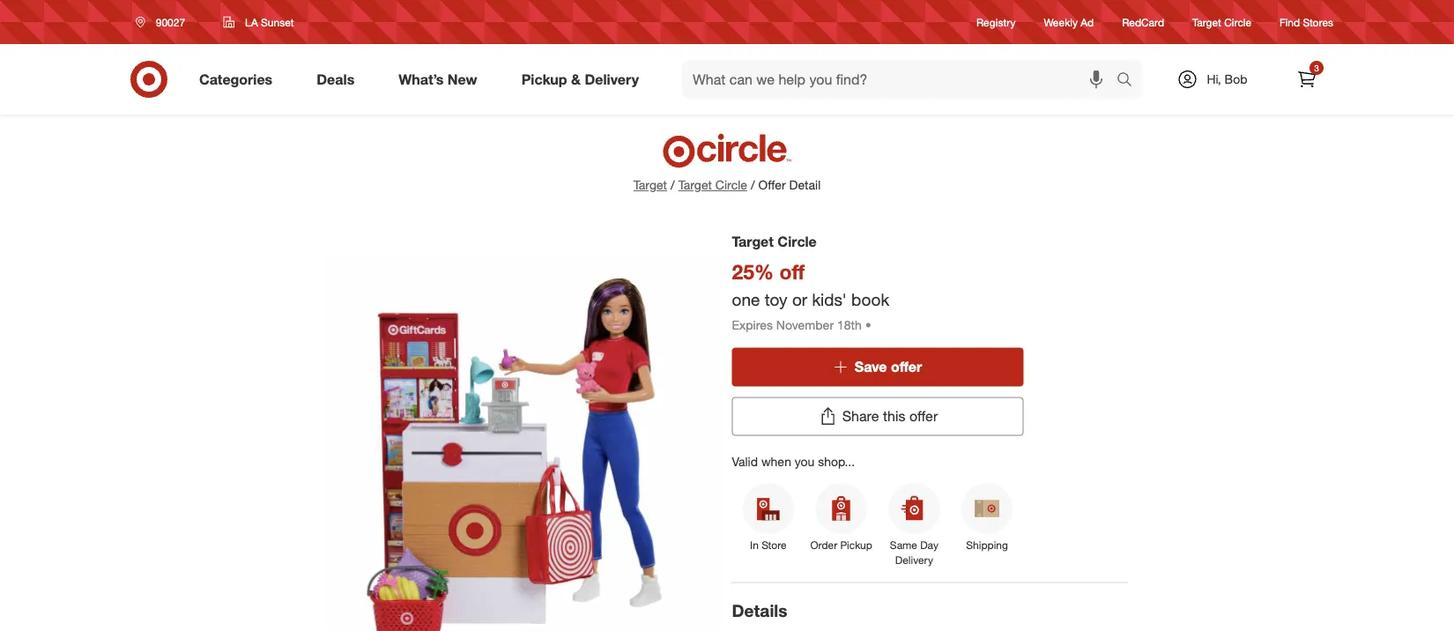 Task type: locate. For each thing, give the bounding box(es) containing it.
delivery inside same day delivery
[[896, 554, 934, 567]]

0 horizontal spatial circle
[[716, 177, 748, 193]]

1 horizontal spatial target circle
[[1193, 15, 1252, 29]]

1 horizontal spatial /
[[751, 177, 755, 193]]

3 link
[[1288, 60, 1327, 99]]

0 horizontal spatial target circle link
[[679, 176, 748, 194]]

stores
[[1304, 15, 1334, 29]]

delivery inside pickup & delivery "link"
[[585, 71, 639, 88]]

find stores
[[1280, 15, 1334, 29]]

0 horizontal spatial pickup
[[522, 71, 567, 88]]

1 vertical spatial target circle
[[732, 233, 817, 250]]

sunset
[[261, 15, 294, 29]]

ad
[[1081, 15, 1094, 29]]

pickup & delivery
[[522, 71, 639, 88]]

2 vertical spatial circle
[[778, 233, 817, 250]]

/
[[671, 177, 675, 193], [751, 177, 755, 193]]

shop...
[[818, 454, 855, 469]]

circle down target circle logo
[[716, 177, 748, 193]]

1 horizontal spatial pickup
[[841, 539, 873, 552]]

90027 button
[[124, 6, 205, 38]]

shipping
[[967, 539, 1009, 552]]

target circle link up hi, bob
[[1193, 14, 1252, 30]]

target circle up 'off'
[[732, 233, 817, 250]]

search button
[[1109, 60, 1152, 102]]

0 vertical spatial delivery
[[585, 71, 639, 88]]

1 horizontal spatial delivery
[[896, 554, 934, 567]]

circle up 'off'
[[778, 233, 817, 250]]

25% off one toy or kids' book expires november 18th •
[[732, 259, 890, 332]]

0 vertical spatial pickup
[[522, 71, 567, 88]]

la sunset button
[[212, 6, 312, 38]]

hi,
[[1208, 71, 1222, 87]]

1 vertical spatial circle
[[716, 177, 748, 193]]

/ left "offer" on the top of the page
[[751, 177, 755, 193]]

pickup inside "link"
[[522, 71, 567, 88]]

details
[[732, 601, 788, 621]]

0 horizontal spatial /
[[671, 177, 675, 193]]

pickup left "&"
[[522, 71, 567, 88]]

when
[[762, 454, 792, 469]]

offer right save
[[891, 358, 923, 376]]

pickup
[[522, 71, 567, 88], [841, 539, 873, 552]]

1 / from the left
[[671, 177, 675, 193]]

save
[[855, 358, 887, 376]]

0 horizontal spatial target circle
[[732, 233, 817, 250]]

target
[[1193, 15, 1222, 29], [634, 177, 668, 193], [679, 177, 712, 193], [732, 233, 774, 250]]

target link
[[634, 177, 668, 193]]

same day delivery
[[890, 539, 939, 567]]

valid
[[732, 454, 758, 469]]

delivery right "&"
[[585, 71, 639, 88]]

delivery for day
[[896, 554, 934, 567]]

circle
[[1225, 15, 1252, 29], [716, 177, 748, 193], [778, 233, 817, 250]]

3
[[1315, 62, 1320, 73]]

la
[[245, 15, 258, 29]]

delivery
[[585, 71, 639, 88], [896, 554, 934, 567]]

2 / from the left
[[751, 177, 755, 193]]

1 vertical spatial offer
[[910, 408, 938, 425]]

target / target circle / offer detail
[[634, 177, 821, 193]]

&
[[571, 71, 581, 88]]

/ right target link
[[671, 177, 675, 193]]

day
[[921, 539, 939, 552]]

weekly ad link
[[1044, 14, 1094, 30]]

2 horizontal spatial circle
[[1225, 15, 1252, 29]]

order
[[811, 539, 838, 552]]

target circle up hi, bob
[[1193, 15, 1252, 29]]

pickup right order
[[841, 539, 873, 552]]

target up 25%
[[732, 233, 774, 250]]

or
[[793, 289, 808, 309]]

1 horizontal spatial circle
[[778, 233, 817, 250]]

1 vertical spatial delivery
[[896, 554, 934, 567]]

same
[[890, 539, 918, 552]]

expires
[[732, 317, 773, 332]]

1 horizontal spatial target circle link
[[1193, 14, 1252, 30]]

redcard
[[1123, 15, 1165, 29]]

•
[[866, 317, 872, 332]]

target circle
[[1193, 15, 1252, 29], [732, 233, 817, 250]]

0 vertical spatial circle
[[1225, 15, 1252, 29]]

0 vertical spatial target circle link
[[1193, 14, 1252, 30]]

What can we help you find? suggestions appear below search field
[[683, 60, 1122, 99]]

registry
[[977, 15, 1016, 29]]

one
[[732, 289, 760, 309]]

target circle link
[[1193, 14, 1252, 30], [679, 176, 748, 194]]

bob
[[1225, 71, 1248, 87]]

kids'
[[812, 289, 847, 309]]

order pickup
[[811, 539, 873, 552]]

0 horizontal spatial delivery
[[585, 71, 639, 88]]

target right target link
[[679, 177, 712, 193]]

target circle link down target circle logo
[[679, 176, 748, 194]]

find
[[1280, 15, 1301, 29]]

delivery down "same"
[[896, 554, 934, 567]]

november
[[777, 317, 834, 332]]

circle left find
[[1225, 15, 1252, 29]]

deals link
[[302, 60, 377, 99]]

1 vertical spatial pickup
[[841, 539, 873, 552]]

offer inside button
[[891, 358, 923, 376]]

target circle logo image
[[660, 132, 794, 169]]

what's
[[399, 71, 444, 88]]

offer
[[891, 358, 923, 376], [910, 408, 938, 425]]

offer right this
[[910, 408, 938, 425]]

0 vertical spatial offer
[[891, 358, 923, 376]]

categories
[[199, 71, 273, 88]]

0 vertical spatial target circle
[[1193, 15, 1252, 29]]



Task type: describe. For each thing, give the bounding box(es) containing it.
what's new link
[[384, 60, 500, 99]]

deals
[[317, 71, 355, 88]]

toy
[[765, 289, 788, 309]]

25%
[[732, 259, 774, 284]]

save offer
[[855, 358, 923, 376]]

offer
[[759, 177, 786, 193]]

share this offer
[[843, 408, 938, 425]]

you
[[795, 454, 815, 469]]

save offer button
[[732, 348, 1024, 387]]

detail
[[790, 177, 821, 193]]

delivery for &
[[585, 71, 639, 88]]

off
[[780, 259, 805, 284]]

find stores link
[[1280, 14, 1334, 30]]

store
[[762, 539, 787, 552]]

1 vertical spatial target circle link
[[679, 176, 748, 194]]

la sunset
[[245, 15, 294, 29]]

weekly ad
[[1044, 15, 1094, 29]]

offer inside button
[[910, 408, 938, 425]]

18th
[[838, 317, 862, 332]]

book
[[852, 289, 890, 309]]

what's new
[[399, 71, 478, 88]]

target up hi,
[[1193, 15, 1222, 29]]

weekly
[[1044, 15, 1078, 29]]

pickup & delivery link
[[507, 60, 661, 99]]

share
[[843, 408, 880, 425]]

share this offer button
[[732, 397, 1024, 436]]

redcard link
[[1123, 14, 1165, 30]]

search
[[1109, 72, 1152, 90]]

hi, bob
[[1208, 71, 1248, 87]]

target left target circle button
[[634, 177, 668, 193]]

registry link
[[977, 14, 1016, 30]]

categories link
[[184, 60, 295, 99]]

valid when you shop...
[[732, 454, 855, 469]]

this
[[883, 408, 906, 425]]

target circle button
[[679, 176, 748, 194]]

90027
[[156, 15, 185, 29]]

in
[[750, 539, 759, 552]]

new
[[448, 71, 478, 88]]

in store
[[750, 539, 787, 552]]



Task type: vqa. For each thing, say whether or not it's contained in the screenshot.
Deals LINK
yes



